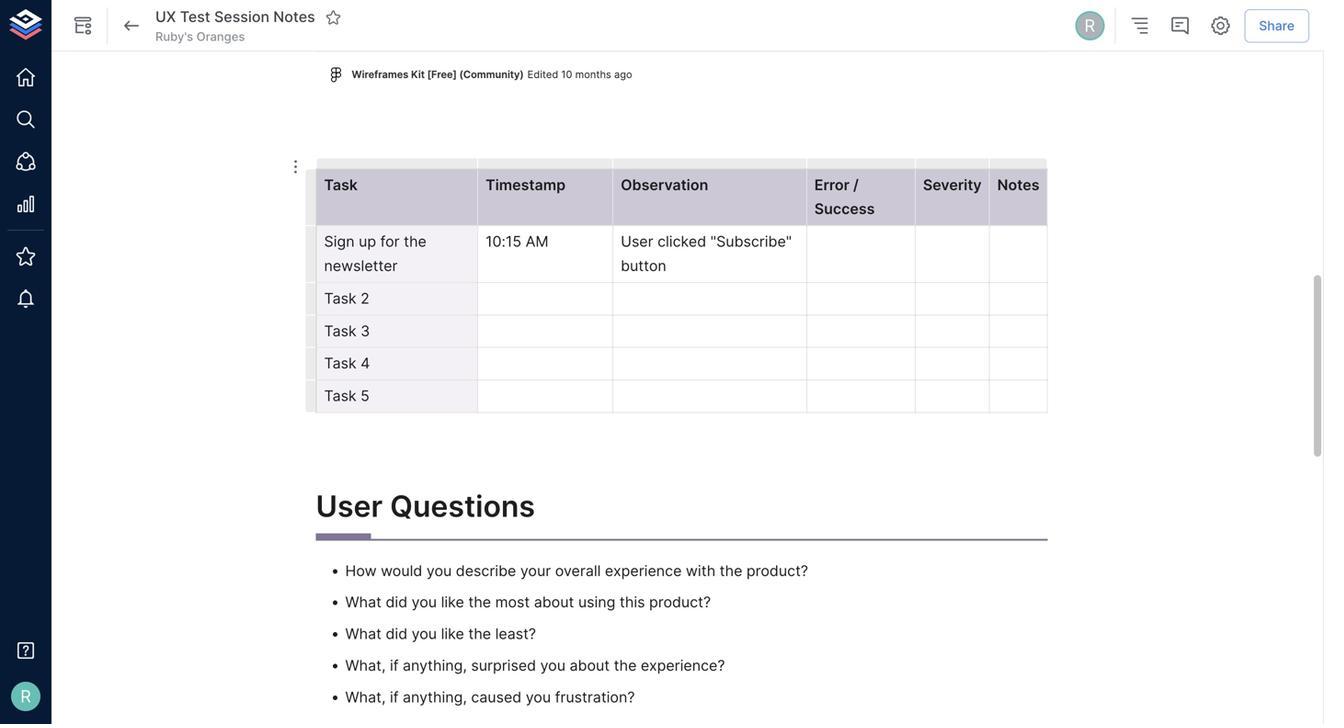 Task type: vqa. For each thing, say whether or not it's contained in the screenshot.
help image
no



Task type: describe. For each thing, give the bounding box(es) containing it.
ux test session notes
[[155, 8, 315, 26]]

caused
[[471, 689, 522, 707]]

what for what did you like the most about using this product?
[[345, 594, 382, 612]]

4
[[361, 355, 370, 373]]

success
[[815, 200, 875, 218]]

error / success
[[815, 176, 875, 218]]

you right surprised
[[540, 657, 566, 675]]

1 vertical spatial about
[[570, 657, 610, 675]]

task for task 4
[[324, 355, 357, 373]]

"subscribe"
[[711, 233, 792, 251]]

sign up for the newsletter
[[324, 233, 431, 275]]

0 vertical spatial about
[[534, 594, 574, 612]]

the inside sign up for the newsletter
[[404, 233, 427, 251]]

sign
[[324, 233, 355, 251]]

experience?
[[641, 657, 725, 675]]

0 vertical spatial r button
[[1073, 8, 1108, 43]]

0 horizontal spatial r button
[[6, 677, 46, 717]]

how would you describe your overall experience with the product?
[[345, 562, 808, 580]]

share button
[[1245, 9, 1310, 43]]

if for what, if anything, surprised you about the experience?
[[390, 657, 399, 675]]

anything, for caused
[[403, 689, 467, 707]]

product? for how would you describe your overall experience with the product?
[[747, 562, 808, 580]]

if for what, if anything, caused you frustration?
[[390, 689, 399, 707]]

favorite image
[[325, 9, 342, 26]]

session
[[214, 8, 270, 26]]

questions
[[390, 489, 535, 524]]

you down what, if anything, surprised you about the experience?
[[526, 689, 551, 707]]

observation
[[621, 176, 709, 194]]

severity
[[923, 176, 982, 194]]

show wiki image
[[72, 15, 94, 37]]

the up frustration?
[[614, 657, 637, 675]]

task for task
[[324, 176, 358, 194]]

user clicked "subscribe" button
[[621, 233, 796, 275]]

task 3
[[324, 322, 370, 340]]

what, for what, if anything, surprised you about the experience?
[[345, 657, 386, 675]]

what did you like the least?
[[345, 626, 536, 643]]

what, if anything, caused you frustration?
[[345, 689, 635, 707]]

how
[[345, 562, 377, 580]]

surprised
[[471, 657, 536, 675]]

anything, for surprised
[[403, 657, 467, 675]]

10:15 am
[[486, 233, 549, 251]]

frustration?
[[555, 689, 635, 707]]

10:15
[[486, 233, 522, 251]]

ruby's oranges link
[[155, 28, 245, 45]]

clicked
[[658, 233, 707, 251]]

the right with
[[720, 562, 743, 580]]

3
[[361, 322, 370, 340]]

test
[[180, 8, 210, 26]]

with
[[686, 562, 716, 580]]

task 2
[[324, 290, 370, 308]]



Task type: locate. For each thing, give the bounding box(es) containing it.
task
[[324, 176, 358, 194], [324, 290, 357, 308], [324, 322, 357, 340], [324, 355, 357, 373], [324, 387, 357, 405]]

describe
[[456, 562, 516, 580]]

share
[[1259, 18, 1295, 33]]

1 vertical spatial what,
[[345, 689, 386, 707]]

what
[[345, 594, 382, 612], [345, 626, 382, 643]]

1 like from the top
[[441, 594, 464, 612]]

0 vertical spatial r
[[1085, 15, 1096, 36]]

notes right severity
[[998, 176, 1040, 194]]

2 what, from the top
[[345, 689, 386, 707]]

product? for what did you like the most about using this product?
[[649, 594, 711, 612]]

like
[[441, 594, 464, 612], [441, 626, 464, 643]]

2
[[361, 290, 370, 308]]

this
[[620, 594, 645, 612]]

did
[[386, 594, 408, 612], [386, 626, 408, 643]]

you up what did you like the least?
[[412, 594, 437, 612]]

about down your
[[534, 594, 574, 612]]

your
[[520, 562, 551, 580]]

1 anything, from the top
[[403, 657, 467, 675]]

1 horizontal spatial product?
[[747, 562, 808, 580]]

you for how would you describe your overall experience with the product?
[[427, 562, 452, 580]]

what did you like the most about using this product?
[[345, 594, 711, 612]]

like up what did you like the least?
[[441, 594, 464, 612]]

you right would
[[427, 562, 452, 580]]

0 vertical spatial what,
[[345, 657, 386, 675]]

r
[[1085, 15, 1096, 36], [20, 687, 31, 707]]

1 horizontal spatial user
[[621, 233, 654, 251]]

0 vertical spatial like
[[441, 594, 464, 612]]

0 vertical spatial user
[[621, 233, 654, 251]]

0 vertical spatial anything,
[[403, 657, 467, 675]]

user inside user clicked "subscribe" button
[[621, 233, 654, 251]]

0 vertical spatial did
[[386, 594, 408, 612]]

0 vertical spatial what
[[345, 594, 382, 612]]

most
[[495, 594, 530, 612]]

5 task from the top
[[324, 387, 357, 405]]

task 5
[[324, 387, 370, 405]]

task for task 5
[[324, 387, 357, 405]]

overall
[[555, 562, 601, 580]]

experience
[[605, 562, 682, 580]]

1 vertical spatial user
[[316, 489, 383, 524]]

about
[[534, 594, 574, 612], [570, 657, 610, 675]]

4 task from the top
[[324, 355, 357, 373]]

0 horizontal spatial notes
[[273, 8, 315, 26]]

least?
[[495, 626, 536, 643]]

using
[[578, 594, 616, 612]]

did for what did you like the most about using this product?
[[386, 594, 408, 612]]

you down would
[[412, 626, 437, 643]]

did for what did you like the least?
[[386, 626, 408, 643]]

0 horizontal spatial user
[[316, 489, 383, 524]]

1 vertical spatial r
[[20, 687, 31, 707]]

the down describe on the left of page
[[468, 594, 491, 612]]

0 vertical spatial notes
[[273, 8, 315, 26]]

0 horizontal spatial r
[[20, 687, 31, 707]]

task left 3
[[324, 322, 357, 340]]

/
[[853, 176, 859, 194]]

product?
[[747, 562, 808, 580], [649, 594, 711, 612]]

go back image
[[120, 15, 143, 37]]

task left 5
[[324, 387, 357, 405]]

oranges
[[196, 29, 245, 44]]

r for leftmost r button
[[20, 687, 31, 707]]

the
[[404, 233, 427, 251], [720, 562, 743, 580], [468, 594, 491, 612], [468, 626, 491, 643], [614, 657, 637, 675]]

button
[[621, 257, 667, 275]]

task left 2
[[324, 290, 357, 308]]

1 did from the top
[[386, 594, 408, 612]]

the right for
[[404, 233, 427, 251]]

like for most
[[441, 594, 464, 612]]

anything,
[[403, 657, 467, 675], [403, 689, 467, 707]]

task left the 4
[[324, 355, 357, 373]]

about up frustration?
[[570, 657, 610, 675]]

1 vertical spatial what
[[345, 626, 382, 643]]

1 vertical spatial did
[[386, 626, 408, 643]]

2 what from the top
[[345, 626, 382, 643]]

0 vertical spatial product?
[[747, 562, 808, 580]]

settings image
[[1210, 15, 1232, 37]]

user
[[621, 233, 654, 251], [316, 489, 383, 524]]

1 what from the top
[[345, 594, 382, 612]]

what for what did you like the least?
[[345, 626, 382, 643]]

2 did from the top
[[386, 626, 408, 643]]

what,
[[345, 657, 386, 675], [345, 689, 386, 707]]

would
[[381, 562, 423, 580]]

product? down with
[[649, 594, 711, 612]]

table of contents image
[[1129, 15, 1151, 37]]

you for what did you like the most about using this product?
[[412, 594, 437, 612]]

user up 'button'
[[621, 233, 654, 251]]

1 horizontal spatial r button
[[1073, 8, 1108, 43]]

like for least?
[[441, 626, 464, 643]]

anything, down what did you like the least?
[[403, 657, 467, 675]]

you for what did you like the least?
[[412, 626, 437, 643]]

for
[[380, 233, 400, 251]]

newsletter
[[324, 257, 398, 275]]

like left least?
[[441, 626, 464, 643]]

task for task 3
[[324, 322, 357, 340]]

if
[[390, 657, 399, 675], [390, 689, 399, 707]]

2 if from the top
[[390, 689, 399, 707]]

1 vertical spatial like
[[441, 626, 464, 643]]

notes left favorite image
[[273, 8, 315, 26]]

2 anything, from the top
[[403, 689, 467, 707]]

the left least?
[[468, 626, 491, 643]]

task up sign
[[324, 176, 358, 194]]

up
[[359, 233, 376, 251]]

3 task from the top
[[324, 322, 357, 340]]

0 horizontal spatial product?
[[649, 594, 711, 612]]

notes
[[273, 8, 315, 26], [998, 176, 1040, 194]]

1 vertical spatial product?
[[649, 594, 711, 612]]

ux
[[155, 8, 176, 26]]

2 like from the top
[[441, 626, 464, 643]]

user for user questions
[[316, 489, 383, 524]]

user for user clicked "subscribe" button
[[621, 233, 654, 251]]

1 vertical spatial if
[[390, 689, 399, 707]]

ruby's oranges
[[155, 29, 245, 44]]

ruby's
[[155, 29, 193, 44]]

1 horizontal spatial r
[[1085, 15, 1096, 36]]

1 horizontal spatial notes
[[998, 176, 1040, 194]]

task for task 2
[[324, 290, 357, 308]]

what, for what, if anything, caused you frustration?
[[345, 689, 386, 707]]

1 what, from the top
[[345, 657, 386, 675]]

1 vertical spatial anything,
[[403, 689, 467, 707]]

0 vertical spatial if
[[390, 657, 399, 675]]

you
[[427, 562, 452, 580], [412, 594, 437, 612], [412, 626, 437, 643], [540, 657, 566, 675], [526, 689, 551, 707]]

1 if from the top
[[390, 657, 399, 675]]

5
[[361, 387, 370, 405]]

am
[[526, 233, 549, 251]]

1 task from the top
[[324, 176, 358, 194]]

what, if anything, surprised you about the experience?
[[345, 657, 725, 675]]

anything, left caused
[[403, 689, 467, 707]]

user questions
[[316, 489, 535, 524]]

2 task from the top
[[324, 290, 357, 308]]

comments image
[[1169, 15, 1191, 37]]

r button
[[1073, 8, 1108, 43], [6, 677, 46, 717]]

1 vertical spatial r button
[[6, 677, 46, 717]]

user up how in the left bottom of the page
[[316, 489, 383, 524]]

timestamp
[[486, 176, 566, 194]]

error
[[815, 176, 850, 194]]

r for the topmost r button
[[1085, 15, 1096, 36]]

task 4
[[324, 355, 370, 373]]

1 vertical spatial notes
[[998, 176, 1040, 194]]

product? right with
[[747, 562, 808, 580]]



